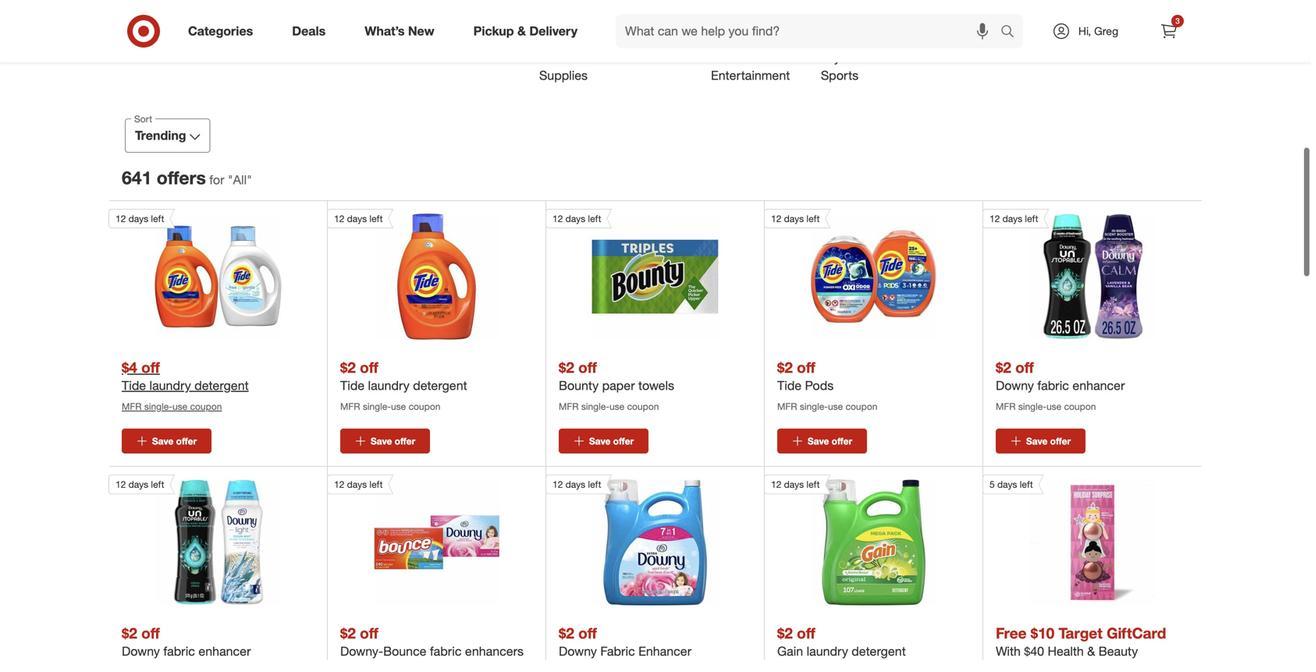 Task type: locate. For each thing, give the bounding box(es) containing it.
single-
[[144, 401, 172, 413], [363, 401, 391, 413], [581, 401, 609, 413], [800, 401, 828, 413], [1018, 401, 1046, 413]]

fabric inside $2 off downy fabric enhancer
[[163, 645, 195, 660]]

offer
[[157, 167, 196, 189], [176, 436, 197, 448], [395, 436, 415, 448], [613, 436, 634, 448], [832, 436, 852, 448], [1050, 436, 1071, 448]]

offer for $2 off bounty paper towels mfr single-use coupon
[[613, 436, 634, 448]]

off inside $2 off downy-bounce fabric enhancers
[[360, 625, 378, 643]]

5 use from the left
[[1046, 401, 1061, 413]]

save down $2 off bounty paper towels mfr single-use coupon
[[589, 436, 611, 448]]

laundry inside $2 off gain laundry detergent
[[807, 645, 848, 660]]

use
[[172, 401, 187, 413], [391, 401, 406, 413], [609, 401, 624, 413], [828, 401, 843, 413], [1046, 401, 1061, 413]]

save for $2 off tide laundry detergent mfr single-use coupon
[[371, 436, 392, 448]]

save offer down $2 off tide laundry detergent mfr single-use coupon
[[371, 436, 415, 448]]

save offer down the $4 off tide laundry detergent mfr single-use coupon
[[152, 436, 197, 448]]

downy for $2 off downy fabric enhancer
[[559, 645, 597, 660]]

5 single- from the left
[[1018, 401, 1046, 413]]

2 mfr from the left
[[340, 401, 360, 413]]

3 save from the left
[[589, 436, 611, 448]]

1 horizontal spatial "
[[247, 173, 252, 188]]

save offer button down the $4 off tide laundry detergent mfr single-use coupon
[[122, 429, 211, 454]]

tide inside the $4 off tide laundry detergent mfr single-use coupon
[[122, 378, 146, 394]]

coupon inside $2 off downy fabric enhancer mfr single-use coupon
[[1064, 401, 1096, 413]]

0 vertical spatial enhancer
[[1072, 378, 1125, 394]]

5 save offer from the left
[[1026, 436, 1071, 448]]

4 single- from the left
[[800, 401, 828, 413]]

& right tech
[[758, 50, 766, 65]]

1 mfr from the left
[[122, 401, 142, 413]]

& inside toys & sports
[[850, 50, 858, 65]]

3 tide from the left
[[777, 378, 802, 394]]

detergent inside the $4 off tide laundry detergent mfr single-use coupon
[[194, 378, 249, 394]]

off inside $2 off tide laundry detergent mfr single-use coupon
[[360, 359, 378, 377]]

5
[[989, 479, 995, 491]]

laundry inside $2 off tide laundry detergent mfr single-use coupon
[[368, 378, 409, 394]]

search
[[993, 25, 1031, 40]]

enhancers
[[465, 645, 524, 660]]

$2
[[340, 359, 356, 377], [559, 359, 574, 377], [777, 359, 793, 377], [996, 359, 1011, 377], [122, 625, 137, 643], [340, 625, 356, 643], [559, 625, 574, 643], [777, 625, 793, 643]]

offer down $2 off downy fabric enhancer mfr single-use coupon
[[1050, 436, 1071, 448]]

$2 inside $2 off downy fabric enhancer mfr single-use coupon
[[996, 359, 1011, 377]]

$2 inside $2 off tide laundry detergent mfr single-use coupon
[[340, 359, 356, 377]]

1 coupon from the left
[[190, 401, 222, 413]]

save offer for $4 off tide laundry detergent mfr single-use coupon
[[152, 436, 197, 448]]

save down 'pods' on the right bottom of the page
[[808, 436, 829, 448]]

mfr inside $2 off downy fabric enhancer mfr single-use coupon
[[996, 401, 1016, 413]]

use inside $2 off bounty paper towels mfr single-use coupon
[[609, 401, 624, 413]]

offer for $4 off tide laundry detergent mfr single-use coupon
[[176, 436, 197, 448]]

mfr inside $2 off bounty paper towels mfr single-use coupon
[[559, 401, 579, 413]]

$2 inside $2 off downy fabric enhancer
[[559, 625, 574, 643]]

tide for $4 off tide laundry detergent mfr single-use coupon
[[122, 378, 146, 394]]

4 save offer button from the left
[[777, 429, 867, 454]]

1 horizontal spatial enhancer
[[1072, 378, 1125, 394]]

& for pickup
[[517, 23, 526, 39]]

5 mfr from the left
[[996, 401, 1016, 413]]

$2 inside $2 off downy fabric enhancer
[[122, 625, 137, 643]]

4 save offer from the left
[[808, 436, 852, 448]]

off inside $2 off downy fabric enhancer
[[141, 625, 160, 643]]

save offer for $2 off tide laundry detergent mfr single-use coupon
[[371, 436, 415, 448]]

$10
[[1031, 625, 1054, 643]]

use inside $2 off tide laundry detergent mfr single-use coupon
[[391, 401, 406, 413]]

tide inside "$2 off tide pods mfr single-use coupon"
[[777, 378, 802, 394]]

offer down $2 off tide laundry detergent mfr single-use coupon
[[395, 436, 415, 448]]

What can we help you find? suggestions appear below search field
[[616, 14, 1004, 48]]

&
[[517, 23, 526, 39], [758, 50, 766, 65], [850, 50, 858, 65], [1087, 645, 1095, 660]]

categories link
[[175, 14, 273, 48]]

save down $2 off tide laundry detergent mfr single-use coupon
[[371, 436, 392, 448]]

days
[[129, 213, 148, 225], [347, 213, 367, 225], [566, 213, 585, 225], [784, 213, 804, 225], [1003, 213, 1022, 225], [129, 479, 148, 491], [347, 479, 367, 491], [566, 479, 585, 491], [784, 479, 804, 491], [997, 479, 1017, 491]]

toys
[[822, 50, 846, 65]]

laundry
[[149, 378, 191, 394], [368, 378, 409, 394], [807, 645, 848, 660]]

single- inside "$2 off tide pods mfr single-use coupon"
[[800, 401, 828, 413]]

1 horizontal spatial fabric
[[430, 645, 462, 660]]

mfr
[[122, 401, 142, 413], [340, 401, 360, 413], [559, 401, 579, 413], [777, 401, 797, 413], [996, 401, 1016, 413]]

off inside $2 off gain laundry detergent
[[797, 625, 815, 643]]

trending button
[[125, 119, 210, 153]]

save offer button down $2 off tide laundry detergent mfr single-use coupon
[[340, 429, 430, 454]]

3 use from the left
[[609, 401, 624, 413]]

tide inside $2 off tide laundry detergent mfr single-use coupon
[[340, 378, 365, 394]]

& right toys
[[850, 50, 858, 65]]

free $10 target giftcard with $40 health & beauty purchase
[[996, 625, 1166, 661]]

& inside free $10 target giftcard with $40 health & beauty purchase
[[1087, 645, 1095, 660]]

& down "target"
[[1087, 645, 1095, 660]]

mfr inside "$2 off tide pods mfr single-use coupon"
[[777, 401, 797, 413]]

12 days left
[[115, 213, 164, 225], [334, 213, 383, 225], [552, 213, 601, 225], [771, 213, 820, 225], [989, 213, 1038, 225], [115, 479, 164, 491], [334, 479, 383, 491], [552, 479, 601, 491], [771, 479, 820, 491]]

$2 for $2 off tide pods mfr single-use coupon
[[777, 359, 793, 377]]

2 single- from the left
[[363, 401, 391, 413]]

5 save offer button from the left
[[996, 429, 1085, 454]]

fabric inside $2 off downy-bounce fabric enhancers
[[430, 645, 462, 660]]

tide for $2 off tide laundry detergent mfr single-use coupon
[[340, 378, 365, 394]]

off for $2 off downy fabric enhancer
[[578, 625, 597, 643]]

$2 for $2 off downy fabric enhancer mfr single-use coupon
[[996, 359, 1011, 377]]

off
[[141, 359, 160, 377], [360, 359, 378, 377], [578, 359, 597, 377], [797, 359, 815, 377], [1015, 359, 1034, 377], [141, 625, 160, 643], [360, 625, 378, 643], [578, 625, 597, 643], [797, 625, 815, 643]]

4 use from the left
[[828, 401, 843, 413]]

left inside button
[[1020, 479, 1033, 491]]

5 save from the left
[[1026, 436, 1048, 448]]

& right pickup
[[517, 23, 526, 39]]

coupon inside $2 off tide laundry detergent mfr single-use coupon
[[409, 401, 440, 413]]

gain
[[777, 645, 803, 660]]

enhancer
[[1072, 378, 1125, 394], [198, 645, 251, 660]]

1 save from the left
[[152, 436, 174, 448]]

3 link
[[1152, 14, 1186, 48]]

use inside "$2 off tide pods mfr single-use coupon"
[[828, 401, 843, 413]]

2 use from the left
[[391, 401, 406, 413]]

what's
[[365, 23, 405, 39]]

1 use from the left
[[172, 401, 187, 413]]

deals
[[292, 23, 326, 39]]

$2 off downy fabric enhancer
[[122, 625, 251, 660]]

save offer up the 5 days left
[[1026, 436, 1071, 448]]

single- for $2 off tide laundry detergent mfr single-use coupon
[[363, 401, 391, 413]]

single- inside $2 off bounty paper towels mfr single-use coupon
[[581, 401, 609, 413]]

$2 off downy fabric enhancer mfr single-use coupon
[[996, 359, 1125, 413]]

fabric inside $2 off downy fabric enhancer mfr single-use coupon
[[1037, 378, 1069, 394]]

save offer button up the 5 days left
[[996, 429, 1085, 454]]

mfr inside $2 off tide laundry detergent mfr single-use coupon
[[340, 401, 360, 413]]

detergent
[[194, 378, 249, 394], [413, 378, 467, 394], [852, 645, 906, 660]]

offer for $2 off downy fabric enhancer mfr single-use coupon
[[1050, 436, 1071, 448]]

3 single- from the left
[[581, 401, 609, 413]]

save offer button for $4 off tide laundry detergent mfr single-use coupon
[[122, 429, 211, 454]]

tide
[[122, 378, 146, 394], [340, 378, 365, 394], [777, 378, 802, 394]]

1 horizontal spatial downy
[[559, 645, 597, 660]]

$2 inside $2 off gain laundry detergent
[[777, 625, 793, 643]]

save for $4 off tide laundry detergent mfr single-use coupon
[[152, 436, 174, 448]]

4 coupon from the left
[[846, 401, 877, 413]]

tech & entertainment
[[711, 50, 790, 83]]

1 horizontal spatial detergent
[[413, 378, 467, 394]]

trending
[[135, 128, 186, 143]]

2 " from the left
[[247, 173, 252, 188]]

2 save offer from the left
[[371, 436, 415, 448]]

$2 off tide laundry detergent mfr single-use coupon
[[340, 359, 467, 413]]

save offer down "$2 off tide pods mfr single-use coupon" at the bottom
[[808, 436, 852, 448]]

off inside the $4 off tide laundry detergent mfr single-use coupon
[[141, 359, 160, 377]]

save
[[152, 436, 174, 448], [371, 436, 392, 448], [589, 436, 611, 448], [808, 436, 829, 448], [1026, 436, 1048, 448]]

3 coupon from the left
[[627, 401, 659, 413]]

$2 off downy-bounce fabric enhancers
[[340, 625, 524, 660]]

offer for $2 off tide pods mfr single-use coupon
[[832, 436, 852, 448]]

2 save offer button from the left
[[340, 429, 430, 454]]

tech & entertainment button
[[711, 0, 790, 84]]

3 mfr from the left
[[559, 401, 579, 413]]

12 days left button
[[108, 209, 281, 340], [327, 209, 500, 340], [545, 209, 718, 340], [764, 209, 937, 340], [982, 209, 1156, 340], [108, 475, 281, 606], [327, 475, 500, 606], [545, 475, 718, 606], [764, 475, 937, 606]]

save down the $4 off tide laundry detergent mfr single-use coupon
[[152, 436, 174, 448]]

use inside the $4 off tide laundry detergent mfr single-use coupon
[[172, 401, 187, 413]]

$2 for $2 off gain laundry detergent
[[777, 625, 793, 643]]

save offer button down 'pods' on the right bottom of the page
[[777, 429, 867, 454]]

offer down "paper"
[[613, 436, 634, 448]]

use inside $2 off downy fabric enhancer mfr single-use coupon
[[1046, 401, 1061, 413]]

1 vertical spatial enhancer
[[198, 645, 251, 660]]

0 horizontal spatial laundry
[[149, 378, 191, 394]]

health
[[1048, 645, 1084, 660]]

save offer button for $2 off tide pods mfr single-use coupon
[[777, 429, 867, 454]]

coupon inside the $4 off tide laundry detergent mfr single-use coupon
[[190, 401, 222, 413]]

mfr inside the $4 off tide laundry detergent mfr single-use coupon
[[122, 401, 142, 413]]

$2 inside $2 off downy-bounce fabric enhancers
[[340, 625, 356, 643]]

coupon
[[190, 401, 222, 413], [409, 401, 440, 413], [627, 401, 659, 413], [846, 401, 877, 413], [1064, 401, 1096, 413]]

"
[[228, 173, 233, 188], [247, 173, 252, 188]]

0 horizontal spatial downy
[[122, 645, 160, 660]]

641 offer s for " all "
[[122, 167, 252, 189]]

1 save offer button from the left
[[122, 429, 211, 454]]

coupon inside $2 off bounty paper towels mfr single-use coupon
[[627, 401, 659, 413]]

fabric
[[1037, 378, 1069, 394], [163, 645, 195, 660], [430, 645, 462, 660]]

save up the 5 days left
[[1026, 436, 1048, 448]]

4 save from the left
[[808, 436, 829, 448]]

downy inside $2 off downy fabric enhancer
[[559, 645, 597, 660]]

off inside $2 off downy fabric enhancer mfr single-use coupon
[[1015, 359, 1034, 377]]

0 horizontal spatial "
[[228, 173, 233, 188]]

$2 off bounty paper towels mfr single-use coupon
[[559, 359, 674, 413]]

2 save from the left
[[371, 436, 392, 448]]

greg
[[1094, 24, 1118, 38]]

downy for $2 off downy fabric enhancer
[[122, 645, 160, 660]]

use for $2 off downy fabric enhancer mfr single-use coupon
[[1046, 401, 1061, 413]]

downy
[[996, 378, 1034, 394], [122, 645, 160, 660], [559, 645, 597, 660]]

off for $2 off gain laundry detergent
[[797, 625, 815, 643]]

laundry inside the $4 off tide laundry detergent mfr single-use coupon
[[149, 378, 191, 394]]

5 days left button
[[982, 475, 1156, 606]]

offer down the $4 off tide laundry detergent mfr single-use coupon
[[176, 436, 197, 448]]

hi,
[[1078, 24, 1091, 38]]

1 horizontal spatial laundry
[[368, 378, 409, 394]]

3 save offer from the left
[[589, 436, 634, 448]]

downy inside $2 off downy fabric enhancer mfr single-use coupon
[[996, 378, 1034, 394]]

single- inside the $4 off tide laundry detergent mfr single-use coupon
[[144, 401, 172, 413]]

off inside $2 off downy fabric enhancer
[[578, 625, 597, 643]]

2 horizontal spatial detergent
[[852, 645, 906, 660]]

1 save offer from the left
[[152, 436, 197, 448]]

coupon for $2 off downy fabric enhancer mfr single-use coupon
[[1064, 401, 1096, 413]]

delivery
[[529, 23, 577, 39]]

offer down "$2 off tide pods mfr single-use coupon" at the bottom
[[832, 436, 852, 448]]

left
[[151, 213, 164, 225], [369, 213, 383, 225], [588, 213, 601, 225], [806, 213, 820, 225], [1025, 213, 1038, 225], [151, 479, 164, 491], [369, 479, 383, 491], [588, 479, 601, 491], [806, 479, 820, 491], [1020, 479, 1033, 491]]

single- for $2 off bounty paper towels mfr single-use coupon
[[581, 401, 609, 413]]

single- inside $2 off tide laundry detergent mfr single-use coupon
[[363, 401, 391, 413]]

2 tide from the left
[[340, 378, 365, 394]]

with
[[996, 645, 1021, 660]]

off inside "$2 off tide pods mfr single-use coupon"
[[797, 359, 815, 377]]

off for $2 off downy fabric enhancer mfr single-use coupon
[[1015, 359, 1034, 377]]

4 mfr from the left
[[777, 401, 797, 413]]

3 save offer button from the left
[[559, 429, 648, 454]]

enhancer
[[638, 645, 691, 660]]

2 horizontal spatial fabric
[[1037, 378, 1069, 394]]

$2 inside $2 off bounty paper towels mfr single-use coupon
[[559, 359, 574, 377]]

save offer button
[[122, 429, 211, 454], [340, 429, 430, 454], [559, 429, 648, 454], [777, 429, 867, 454], [996, 429, 1085, 454]]

0 horizontal spatial tide
[[122, 378, 146, 394]]

0 horizontal spatial detergent
[[194, 378, 249, 394]]

1 horizontal spatial tide
[[340, 378, 365, 394]]

toys & sports
[[821, 50, 859, 83]]

downy-
[[340, 645, 383, 660]]

5 coupon from the left
[[1064, 401, 1096, 413]]

$2 for $2 off downy-bounce fabric enhancers
[[340, 625, 356, 643]]

12
[[115, 213, 126, 225], [334, 213, 344, 225], [552, 213, 563, 225], [771, 213, 781, 225], [989, 213, 1000, 225], [115, 479, 126, 491], [334, 479, 344, 491], [552, 479, 563, 491], [771, 479, 781, 491]]

off for $2 off downy-bounce fabric enhancers
[[360, 625, 378, 643]]

toys & sports button
[[803, 0, 876, 84]]

2 coupon from the left
[[409, 401, 440, 413]]

save offer down "paper"
[[589, 436, 634, 448]]

$2 off downy fabric enhancer
[[559, 625, 691, 660]]

2 horizontal spatial laundry
[[807, 645, 848, 660]]

detergent inside $2 off tide laundry detergent mfr single-use coupon
[[413, 378, 467, 394]]

$2 inside "$2 off tide pods mfr single-use coupon"
[[777, 359, 793, 377]]

offer for $2 off tide laundry detergent mfr single-use coupon
[[395, 436, 415, 448]]

$4
[[122, 359, 137, 377]]

off inside $2 off bounty paper towels mfr single-use coupon
[[578, 359, 597, 377]]

$2 for $2 off downy fabric enhancer
[[559, 625, 574, 643]]

single- for $4 off tide laundry detergent mfr single-use coupon
[[144, 401, 172, 413]]

0 horizontal spatial enhancer
[[198, 645, 251, 660]]

save offer button down $2 off bounty paper towels mfr single-use coupon
[[559, 429, 648, 454]]

0 horizontal spatial fabric
[[163, 645, 195, 660]]

single- for $2 off downy fabric enhancer mfr single-use coupon
[[1018, 401, 1046, 413]]

pets
[[643, 50, 668, 65]]

enhancer inside $2 off downy fabric enhancer
[[198, 645, 251, 660]]

coupon for $2 off tide laundry detergent mfr single-use coupon
[[409, 401, 440, 413]]

1 tide from the left
[[122, 378, 146, 394]]

2 horizontal spatial downy
[[996, 378, 1034, 394]]

641
[[122, 167, 152, 189]]

save offer for $2 off downy fabric enhancer mfr single-use coupon
[[1026, 436, 1071, 448]]

enhancer inside $2 off downy fabric enhancer mfr single-use coupon
[[1072, 378, 1125, 394]]

downy inside $2 off downy fabric enhancer
[[122, 645, 160, 660]]

pickup
[[473, 23, 514, 39]]

all
[[233, 173, 247, 188]]

& inside tech & entertainment
[[758, 50, 766, 65]]

save offer
[[152, 436, 197, 448], [371, 436, 415, 448], [589, 436, 634, 448], [808, 436, 852, 448], [1026, 436, 1071, 448]]

off for $2 off bounty paper towels mfr single-use coupon
[[578, 359, 597, 377]]

1 single- from the left
[[144, 401, 172, 413]]

mfr for $4 off tide laundry detergent mfr single-use coupon
[[122, 401, 142, 413]]

single- inside $2 off downy fabric enhancer mfr single-use coupon
[[1018, 401, 1046, 413]]

laundry for $4 off
[[149, 378, 191, 394]]

save offer for $2 off bounty paper towels mfr single-use coupon
[[589, 436, 634, 448]]

mfr for $2 off downy fabric enhancer mfr single-use coupon
[[996, 401, 1016, 413]]

2 horizontal spatial tide
[[777, 378, 802, 394]]

categories
[[188, 23, 253, 39]]



Task type: describe. For each thing, give the bounding box(es) containing it.
free
[[996, 625, 1027, 643]]

off for $2 off tide laundry detergent mfr single-use coupon
[[360, 359, 378, 377]]

home button
[[435, 0, 508, 84]]

3
[[1175, 16, 1180, 26]]

save for $2 off downy fabric enhancer mfr single-use coupon
[[1026, 436, 1048, 448]]

new
[[408, 23, 434, 39]]

bounty
[[559, 378, 599, 394]]

$2 for $2 off tide laundry detergent mfr single-use coupon
[[340, 359, 356, 377]]

fabric for $2 off downy fabric enhancer
[[163, 645, 195, 660]]

off for $4 off tide laundry detergent mfr single-use coupon
[[141, 359, 160, 377]]

save offer button for $2 off bounty paper towels mfr single-use coupon
[[559, 429, 648, 454]]

& for tech
[[758, 50, 766, 65]]

household supplies button
[[527, 0, 600, 84]]

target
[[1059, 625, 1102, 643]]

detergent for $4 off
[[194, 378, 249, 394]]

use for $4 off tide laundry detergent mfr single-use coupon
[[172, 401, 187, 413]]

hi, greg
[[1078, 24, 1118, 38]]

$2 off gain laundry detergent
[[777, 625, 906, 660]]

pets button
[[619, 0, 692, 84]]

detergent inside $2 off gain laundry detergent
[[852, 645, 906, 660]]

downy for $2 off downy fabric enhancer mfr single-use coupon
[[996, 378, 1034, 394]]

mfr for $2 off tide laundry detergent mfr single-use coupon
[[340, 401, 360, 413]]

coupon for $2 off bounty paper towels mfr single-use coupon
[[627, 401, 659, 413]]

use for $2 off bounty paper towels mfr single-use coupon
[[609, 401, 624, 413]]

giftcard
[[1107, 625, 1166, 643]]

supplies
[[539, 68, 588, 83]]

pods
[[805, 378, 834, 394]]

household supplies
[[533, 50, 594, 83]]

days inside button
[[997, 479, 1017, 491]]

enhancer for $2 off downy fabric enhancer
[[198, 645, 251, 660]]

save offer button for $2 off tide laundry detergent mfr single-use coupon
[[340, 429, 430, 454]]

home
[[455, 50, 488, 65]]

5 days left
[[989, 479, 1033, 491]]

for
[[209, 173, 224, 188]]

detergent for $2 off
[[413, 378, 467, 394]]

what's new link
[[351, 14, 454, 48]]

laundry for $2 off
[[368, 378, 409, 394]]

coupon for $4 off tide laundry detergent mfr single-use coupon
[[190, 401, 222, 413]]

$2 off tide pods mfr single-use coupon
[[777, 359, 877, 413]]

mfr for $2 off bounty paper towels mfr single-use coupon
[[559, 401, 579, 413]]

search button
[[993, 14, 1031, 52]]

deals link
[[279, 14, 345, 48]]

& for toys
[[850, 50, 858, 65]]

pickup & delivery link
[[460, 14, 597, 48]]

offer right 641
[[157, 167, 196, 189]]

enhancer for $2 off downy fabric enhancer mfr single-use coupon
[[1072, 378, 1125, 394]]

tech
[[729, 50, 755, 65]]

$40
[[1024, 645, 1044, 660]]

s
[[196, 167, 206, 189]]

purchase
[[996, 660, 1048, 661]]

pickup & delivery
[[473, 23, 577, 39]]

tide for $2 off tide pods mfr single-use coupon
[[777, 378, 802, 394]]

entertainment
[[711, 68, 790, 83]]

sports
[[821, 68, 859, 83]]

bounce
[[383, 645, 426, 660]]

towels
[[638, 378, 674, 394]]

what's new
[[365, 23, 434, 39]]

fabric
[[600, 645, 635, 660]]

paper
[[602, 378, 635, 394]]

$2 for $2 off bounty paper towels mfr single-use coupon
[[559, 359, 574, 377]]

beauty
[[1099, 645, 1138, 660]]

use for $2 off tide laundry detergent mfr single-use coupon
[[391, 401, 406, 413]]

off for $2 off tide pods mfr single-use coupon
[[797, 359, 815, 377]]

1 " from the left
[[228, 173, 233, 188]]

off for $2 off downy fabric enhancer
[[141, 625, 160, 643]]

save offer for $2 off tide pods mfr single-use coupon
[[808, 436, 852, 448]]

save for $2 off tide pods mfr single-use coupon
[[808, 436, 829, 448]]

save offer button for $2 off downy fabric enhancer mfr single-use coupon
[[996, 429, 1085, 454]]

household
[[533, 50, 594, 65]]

fabric for $2 off downy fabric enhancer mfr single-use coupon
[[1037, 378, 1069, 394]]

save for $2 off bounty paper towels mfr single-use coupon
[[589, 436, 611, 448]]

coupon inside "$2 off tide pods mfr single-use coupon"
[[846, 401, 877, 413]]

$2 for $2 off downy fabric enhancer
[[122, 625, 137, 643]]

$4 off tide laundry detergent mfr single-use coupon
[[122, 359, 249, 413]]



Task type: vqa. For each thing, say whether or not it's contained in the screenshot.


